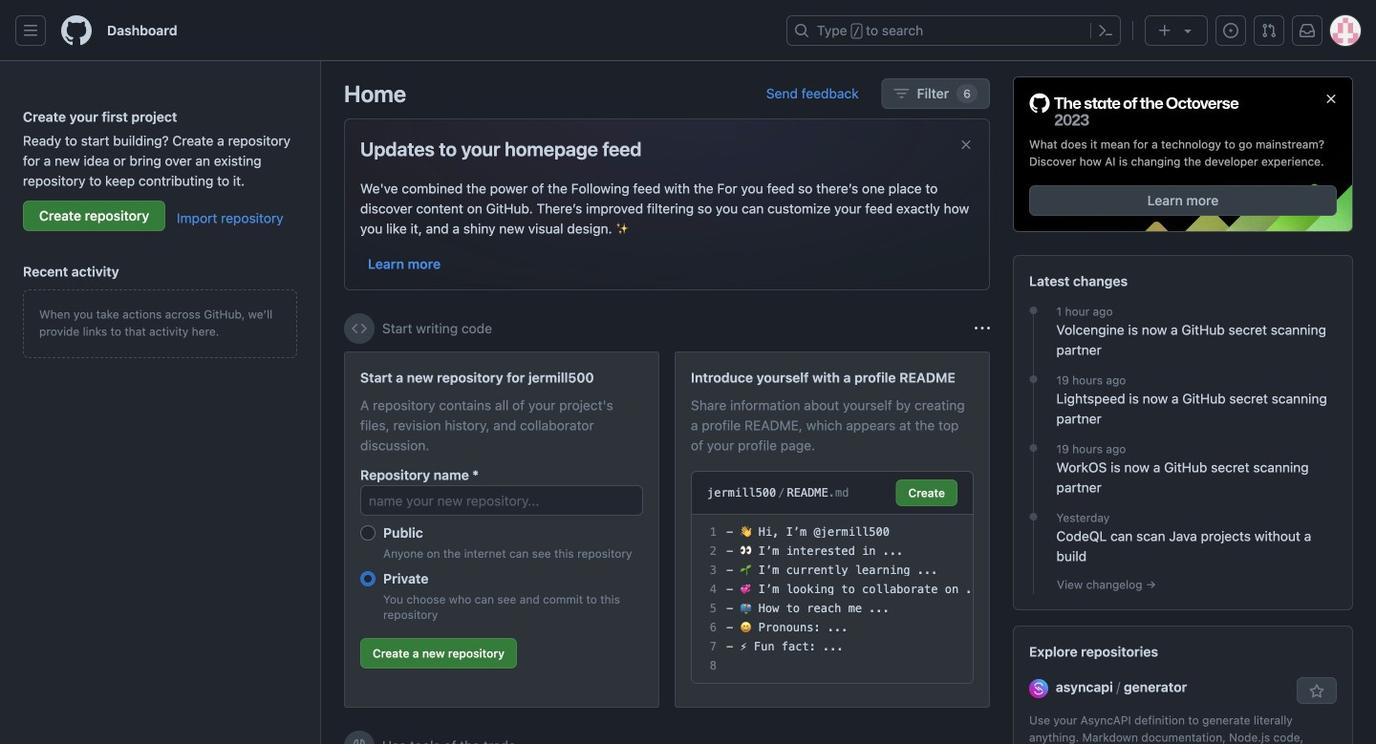 Task type: describe. For each thing, give the bounding box(es) containing it.
star this repository image
[[1310, 685, 1325, 700]]

1 dot fill image from the top
[[1026, 372, 1042, 387]]

1 dot fill image from the top
[[1026, 303, 1042, 319]]

filter image
[[895, 86, 910, 101]]

notifications image
[[1300, 23, 1316, 38]]

command palette image
[[1099, 23, 1114, 38]]

plus image
[[1158, 23, 1173, 38]]

name your new repository... text field
[[360, 486, 643, 516]]

@asyncapi profile image
[[1030, 680, 1049, 699]]

code image
[[352, 321, 367, 337]]

why am i seeing this? image
[[975, 321, 991, 337]]

git pull request image
[[1262, 23, 1277, 38]]



Task type: vqa. For each thing, say whether or not it's contained in the screenshot.
third dot fill icon from the bottom of the EXPLORE element
yes



Task type: locate. For each thing, give the bounding box(es) containing it.
tools image
[[352, 739, 367, 745]]

dot fill image
[[1026, 372, 1042, 387], [1026, 441, 1042, 456]]

dot fill image
[[1026, 303, 1042, 319], [1026, 510, 1042, 525]]

introduce yourself with a profile readme element
[[675, 352, 991, 708]]

0 vertical spatial dot fill image
[[1026, 372, 1042, 387]]

issue opened image
[[1224, 23, 1239, 38]]

None submit
[[896, 480, 958, 507]]

1 vertical spatial dot fill image
[[1026, 441, 1042, 456]]

explore repositories navigation
[[1013, 626, 1354, 745]]

triangle down image
[[1181, 23, 1196, 38]]

2 dot fill image from the top
[[1026, 510, 1042, 525]]

close image
[[1324, 91, 1339, 107]]

x image
[[959, 137, 974, 152]]

homepage image
[[61, 15, 92, 46]]

None radio
[[360, 526, 376, 541], [360, 572, 376, 587], [360, 526, 376, 541], [360, 572, 376, 587]]

1 vertical spatial dot fill image
[[1026, 510, 1042, 525]]

none submit inside introduce yourself with a profile readme element
[[896, 480, 958, 507]]

start a new repository element
[[344, 352, 660, 708]]

explore element
[[1013, 76, 1354, 745]]

2 dot fill image from the top
[[1026, 441, 1042, 456]]

0 vertical spatial dot fill image
[[1026, 303, 1042, 319]]

github logo image
[[1030, 93, 1240, 128]]



